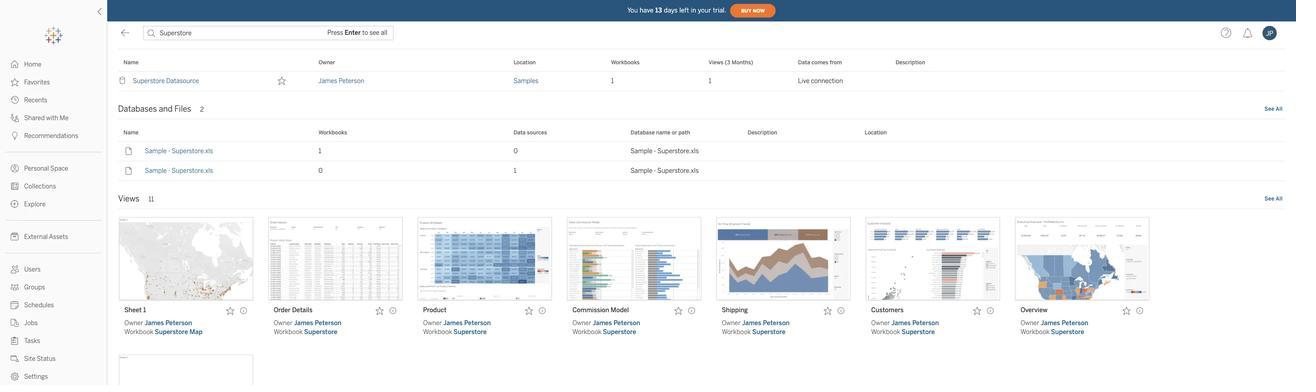 Task type: locate. For each thing, give the bounding box(es) containing it.
workbook down product
[[423, 329, 452, 336]]

by text only_f5he34f image left the favorites
[[11, 78, 19, 86]]

settings link
[[0, 368, 107, 386]]

1 vertical spatial data
[[514, 130, 526, 136]]

by text only_f5he34f image inside recommendations link
[[11, 132, 19, 140]]

1 all from the top
[[1276, 106, 1283, 112]]

4 by text only_f5he34f image from the top
[[11, 284, 19, 292]]

all for databases and files
[[1276, 106, 1283, 112]]

by text only_f5he34f image inside tasks link
[[11, 337, 19, 345]]

permissions required image
[[123, 146, 134, 157], [123, 166, 134, 177]]

2 workbook from the left
[[274, 329, 303, 336]]

all inside databases and files 'heading'
[[1276, 106, 1283, 112]]

superstore for commission model
[[603, 329, 636, 336]]

views
[[709, 60, 724, 66], [118, 194, 140, 204]]

sample - superstore.xls link
[[145, 148, 213, 155], [145, 167, 213, 175]]

databases and files
[[118, 104, 191, 114]]

by text only_f5he34f image for settings
[[11, 373, 19, 381]]

1 superstore link from the left
[[304, 329, 338, 336]]

all
[[1276, 106, 1283, 112], [1276, 196, 1283, 202]]

row containing superstore datasource
[[118, 72, 1286, 93]]

superstore link for commission model
[[603, 329, 636, 336]]

2 owner james peterson workbook superstore from the left
[[423, 320, 491, 336]]

1 vertical spatial see
[[1265, 196, 1275, 202]]

james peterson link for product
[[443, 320, 491, 328]]

permissions required image for 1
[[123, 146, 134, 157]]

2 row from the top
[[118, 142, 1286, 162]]

by text only_f5he34f image left settings
[[11, 373, 19, 381]]

customers
[[872, 307, 904, 315]]

sample - superstore.xls link down the files
[[145, 148, 213, 155]]

1
[[611, 77, 614, 85], [709, 77, 712, 85], [319, 148, 321, 155], [514, 167, 517, 175], [143, 307, 146, 315]]

6 by text only_f5he34f image from the top
[[11, 355, 19, 363]]

owner
[[319, 60, 335, 66], [124, 320, 143, 328], [274, 320, 293, 328], [423, 320, 442, 328], [573, 320, 591, 328], [722, 320, 741, 328], [872, 320, 890, 328], [1021, 320, 1040, 328]]

all for views
[[1276, 196, 1283, 202]]

0 horizontal spatial location
[[514, 60, 536, 66]]

3 owner james peterson workbook superstore from the left
[[573, 320, 640, 336]]

data for data sources
[[514, 130, 526, 136]]

superstore inside owner james peterson workbook superstore map
[[155, 329, 188, 336]]

0 vertical spatial description
[[896, 60, 926, 66]]

7 by text only_f5he34f image from the top
[[11, 233, 19, 241]]

peterson
[[339, 77, 364, 85], [165, 320, 192, 328], [315, 320, 342, 328], [464, 320, 491, 328], [614, 320, 640, 328], [763, 320, 790, 328], [913, 320, 939, 328], [1062, 320, 1089, 328]]

1 vertical spatial views
[[118, 194, 140, 204]]

shipping
[[722, 307, 748, 315]]

2 by text only_f5he34f image from the top
[[11, 114, 19, 122]]

by text only_f5he34f image for favorites
[[11, 78, 19, 86]]

views (3 months)
[[709, 60, 753, 66]]

by text only_f5he34f image inside personal space link
[[11, 165, 19, 173]]

schedules
[[24, 302, 54, 310]]

by text only_f5he34f image
[[11, 60, 19, 68], [11, 96, 19, 104], [11, 132, 19, 140], [11, 165, 19, 173], [11, 183, 19, 191], [11, 200, 19, 208], [11, 233, 19, 241], [11, 302, 19, 310], [11, 319, 19, 328]]

views left (3
[[709, 60, 724, 66]]

by text only_f5he34f image left collections
[[11, 183, 19, 191]]

trial.
[[713, 6, 727, 14]]

superstore link for customers
[[902, 329, 935, 336]]

5 workbook from the left
[[722, 329, 751, 336]]

buy now
[[741, 8, 765, 14]]

james for product
[[443, 320, 463, 328]]

name down databases
[[123, 130, 139, 136]]

by text only_f5he34f image left personal
[[11, 165, 19, 173]]

james peterson link
[[319, 72, 364, 91], [145, 320, 192, 328], [294, 320, 342, 328], [443, 320, 491, 328], [593, 320, 640, 328], [742, 320, 790, 328], [892, 320, 939, 328], [1041, 320, 1089, 328]]

data source image
[[118, 77, 129, 86]]

3 by text only_f5he34f image from the top
[[11, 266, 19, 274]]

recommendations link
[[0, 127, 107, 145]]

by text only_f5he34f image inside recents link
[[11, 96, 19, 104]]

1 sample - superstore.xls link from the top
[[145, 148, 213, 155]]

0 horizontal spatial views
[[118, 194, 140, 204]]

1 horizontal spatial location
[[865, 130, 887, 136]]

owner james peterson workbook superstore down customers
[[872, 320, 939, 336]]

workbook for overview
[[1021, 329, 1050, 336]]

peterson inside owner james peterson workbook superstore map
[[165, 320, 192, 328]]

superstore.xls
[[172, 148, 213, 155], [658, 148, 699, 155], [172, 167, 213, 175], [658, 167, 699, 175]]

views left "11"
[[118, 194, 140, 204]]

james
[[319, 77, 337, 85], [145, 320, 164, 328], [294, 320, 313, 328], [443, 320, 463, 328], [593, 320, 612, 328], [742, 320, 762, 328], [892, 320, 911, 328], [1041, 320, 1061, 328]]

owner for order details
[[274, 320, 293, 328]]

owner james peterson workbook superstore
[[274, 320, 342, 336], [423, 320, 491, 336], [573, 320, 640, 336], [722, 320, 790, 336], [872, 320, 939, 336], [1021, 320, 1089, 336]]

owner james peterson workbook superstore down shipping
[[722, 320, 790, 336]]

buy now button
[[730, 4, 776, 18]]

workbook for customers
[[872, 329, 901, 336]]

james peterson link for customers
[[892, 320, 939, 328]]

0 vertical spatial workbooks
[[611, 60, 640, 66]]

james peterson link for sheet 1
[[145, 320, 192, 328]]

13
[[656, 6, 662, 14]]

5 owner james peterson workbook superstore from the left
[[872, 320, 939, 336]]

by text only_f5he34f image for collections
[[11, 183, 19, 191]]

1 horizontal spatial description
[[896, 60, 926, 66]]

main navigation. press the up and down arrow keys to access links. element
[[0, 55, 107, 386]]

workbook down shipping
[[722, 329, 751, 336]]

see all link inside views heading
[[1265, 196, 1284, 203]]

see inside views heading
[[1265, 196, 1275, 202]]

owner for customers
[[872, 320, 890, 328]]

databases
[[118, 104, 157, 114]]

data
[[798, 60, 810, 66], [514, 130, 526, 136]]

james for commission model
[[593, 320, 612, 328]]

0 vertical spatial all
[[1276, 106, 1283, 112]]

superstore inside superstore datasource link
[[133, 77, 165, 85]]

0 vertical spatial 0
[[514, 148, 518, 155]]

owner down product
[[423, 320, 442, 328]]

1 vertical spatial location
[[865, 130, 887, 136]]

0 vertical spatial data
[[798, 60, 810, 66]]

by text only_f5he34f image inside home link
[[11, 60, 19, 68]]

2 by text only_f5he34f image from the top
[[11, 96, 19, 104]]

0 vertical spatial grid
[[118, 55, 1286, 96]]

database
[[631, 130, 655, 136]]

see all inside views heading
[[1265, 196, 1283, 202]]

3 by text only_f5he34f image from the top
[[11, 132, 19, 140]]

1 horizontal spatial workbooks
[[611, 60, 640, 66]]

6 superstore link from the left
[[1051, 329, 1085, 336]]

by text only_f5he34f image inside jobs link
[[11, 319, 19, 328]]

owner james peterson workbook superstore for overview
[[1021, 320, 1089, 336]]

by text only_f5he34f image inside shared with me link
[[11, 114, 19, 122]]

7 by text only_f5he34f image from the top
[[11, 373, 19, 381]]

by text only_f5he34f image left tasks
[[11, 337, 19, 345]]

1 see from the top
[[1265, 106, 1275, 112]]

by text only_f5he34f image inside collections link
[[11, 183, 19, 191]]

5 by text only_f5he34f image from the top
[[11, 337, 19, 345]]

1 workbook from the left
[[124, 329, 153, 336]]

2 see from the top
[[1265, 196, 1275, 202]]

by text only_f5he34f image left site
[[11, 355, 19, 363]]

by text only_f5he34f image left jobs
[[11, 319, 19, 328]]

order
[[274, 307, 291, 315]]

7 workbook from the left
[[1021, 329, 1050, 336]]

by text only_f5he34f image for jobs
[[11, 319, 19, 328]]

workbook down the overview
[[1021, 329, 1050, 336]]

james for customers
[[892, 320, 911, 328]]

workbook down commission
[[573, 329, 602, 336]]

1 by text only_f5he34f image from the top
[[11, 60, 19, 68]]

1 permissions required image from the top
[[123, 146, 134, 157]]

grid
[[118, 55, 1286, 96], [118, 125, 1286, 186]]

owner james peterson workbook superstore for commission model
[[573, 320, 640, 336]]

owner down customers
[[872, 320, 890, 328]]

1 vertical spatial permissions required image
[[123, 166, 134, 177]]

or
[[672, 130, 677, 136]]

see all inside databases and files 'heading'
[[1265, 106, 1283, 112]]

row up views heading
[[118, 162, 1286, 181]]

4 owner james peterson workbook superstore from the left
[[722, 320, 790, 336]]

0 horizontal spatial description
[[748, 130, 778, 136]]

peterson for sheet 1
[[165, 320, 192, 328]]

1 vertical spatial all
[[1276, 196, 1283, 202]]

row
[[118, 72, 1286, 93], [118, 142, 1286, 162], [118, 162, 1286, 181]]

0 horizontal spatial data
[[514, 130, 526, 136]]

by text only_f5he34f image inside schedules link
[[11, 302, 19, 310]]

1 row from the top
[[118, 72, 1286, 93]]

1 see all link from the top
[[1265, 106, 1284, 113]]

2 superstore link from the left
[[454, 329, 487, 336]]

jobs link
[[0, 315, 107, 332]]

0 vertical spatial see
[[1265, 106, 1275, 112]]

owner down shipping
[[722, 320, 741, 328]]

8 by text only_f5he34f image from the top
[[11, 302, 19, 310]]

9 by text only_f5he34f image from the top
[[11, 319, 19, 328]]

0 vertical spatial see all
[[1265, 106, 1283, 112]]

james inside owner james peterson workbook superstore map
[[145, 320, 164, 328]]

location
[[514, 60, 536, 66], [865, 130, 887, 136]]

workbook down customers
[[872, 329, 901, 336]]

favorites link
[[0, 73, 107, 91]]

row for row group containing sample - superstore.xls
[[118, 162, 1286, 181]]

sheet 1
[[124, 307, 146, 315]]

0 vertical spatial see all link
[[1265, 106, 1284, 113]]

workbooks
[[611, 60, 640, 66], [319, 130, 347, 136]]

by text only_f5he34f image left home
[[11, 60, 19, 68]]

database name or path
[[631, 130, 690, 136]]

cell
[[891, 72, 988, 91], [269, 142, 313, 162], [743, 142, 860, 162], [860, 142, 977, 162], [269, 162, 313, 181], [743, 162, 860, 181], [860, 162, 977, 181]]

days
[[664, 6, 678, 14]]

product
[[423, 307, 447, 315]]

5 by text only_f5he34f image from the top
[[11, 183, 19, 191]]

grid containing superstore datasource
[[118, 55, 1286, 96]]

by text only_f5he34f image left users
[[11, 266, 19, 274]]

6 workbook from the left
[[872, 329, 901, 336]]

owner inside owner james peterson workbook superstore map
[[124, 320, 143, 328]]

and
[[159, 104, 173, 114]]

by text only_f5he34f image
[[11, 78, 19, 86], [11, 114, 19, 122], [11, 266, 19, 274], [11, 284, 19, 292], [11, 337, 19, 345], [11, 355, 19, 363], [11, 373, 19, 381]]

you have 13 days left in your trial.
[[628, 6, 727, 14]]

4 superstore link from the left
[[753, 329, 786, 336]]

0 vertical spatial permissions required image
[[123, 146, 134, 157]]

buy
[[741, 8, 752, 14]]

superstore map link
[[155, 329, 203, 336]]

owner for product
[[423, 320, 442, 328]]

workbook for order details
[[274, 329, 303, 336]]

your
[[698, 6, 711, 14]]

sample - superstore.xls link up "11"
[[145, 167, 213, 175]]

6 owner james peterson workbook superstore from the left
[[1021, 320, 1089, 336]]

sample
[[145, 148, 167, 155], [631, 148, 653, 155], [145, 167, 167, 175], [631, 167, 653, 175]]

by text only_f5he34f image inside groups link
[[11, 284, 19, 292]]

1 vertical spatial see all
[[1265, 196, 1283, 202]]

views heading
[[118, 191, 1286, 209]]

column header
[[269, 55, 313, 71]]

by text only_f5he34f image for site status
[[11, 355, 19, 363]]

1 grid from the top
[[118, 55, 1286, 96]]

superstore datasource
[[133, 77, 199, 85]]

shared with me link
[[0, 109, 107, 127]]

owner james peterson workbook superstore map
[[124, 320, 203, 336]]

data left comes
[[798, 60, 810, 66]]

6 by text only_f5he34f image from the top
[[11, 200, 19, 208]]

superstore
[[133, 77, 165, 85], [155, 329, 188, 336], [304, 329, 338, 336], [454, 329, 487, 336], [603, 329, 636, 336], [753, 329, 786, 336], [902, 329, 935, 336], [1051, 329, 1085, 336]]

peterson for product
[[464, 320, 491, 328]]

2 sample - superstore.xls link from the top
[[145, 167, 213, 175]]

row group
[[118, 142, 1286, 181]]

workbook down sheet 1
[[124, 329, 153, 336]]

0
[[514, 148, 518, 155], [319, 167, 323, 175]]

0 horizontal spatial workbooks
[[319, 130, 347, 136]]

1 horizontal spatial data
[[798, 60, 810, 66]]

by text only_f5he34f image inside site status link
[[11, 355, 19, 363]]

peterson for customers
[[913, 320, 939, 328]]

by text only_f5he34f image inside favorites link
[[11, 78, 19, 86]]

james peterson link inside row
[[319, 72, 364, 91]]

0 vertical spatial sample - superstore.xls link
[[145, 148, 213, 155]]

row group inside main region
[[118, 142, 1286, 181]]

home
[[24, 61, 42, 68]]

2 permissions required image from the top
[[123, 166, 134, 177]]

by text only_f5he34f image inside explore link
[[11, 200, 19, 208]]

see all
[[1265, 106, 1283, 112], [1265, 196, 1283, 202]]

1 vertical spatial 0
[[319, 167, 323, 175]]

main region
[[107, 0, 1297, 386]]

status
[[37, 356, 56, 363]]

owner down order at bottom
[[274, 320, 293, 328]]

row down path
[[118, 142, 1286, 162]]

3 superstore link from the left
[[603, 329, 636, 336]]

all inside views heading
[[1276, 196, 1283, 202]]

owner james peterson workbook superstore down details on the left
[[274, 320, 342, 336]]

2 all from the top
[[1276, 196, 1283, 202]]

0 vertical spatial views
[[709, 60, 724, 66]]

data left sources
[[514, 130, 526, 136]]

superstore link
[[304, 329, 338, 336], [454, 329, 487, 336], [603, 329, 636, 336], [753, 329, 786, 336], [902, 329, 935, 336], [1051, 329, 1085, 336]]

row up databases and files 'heading'
[[118, 72, 1286, 93]]

see all link for views
[[1265, 196, 1284, 203]]

james for order details
[[294, 320, 313, 328]]

1 horizontal spatial 0
[[514, 148, 518, 155]]

4 workbook from the left
[[573, 329, 602, 336]]

superstore for sheet 1
[[155, 329, 188, 336]]

james peterson link for shipping
[[742, 320, 790, 328]]

by text only_f5he34f image left explore
[[11, 200, 19, 208]]

2 grid from the top
[[118, 125, 1286, 186]]

james for overview
[[1041, 320, 1061, 328]]

see inside databases and files 'heading'
[[1265, 106, 1275, 112]]

grid containing sample - superstore.xls
[[118, 125, 1286, 186]]

by text only_f5he34f image inside the settings link
[[11, 373, 19, 381]]

sample - superstore.xls
[[145, 148, 213, 155], [631, 148, 699, 155], [145, 167, 213, 175], [631, 167, 699, 175]]

0 vertical spatial location
[[514, 60, 536, 66]]

databases and files heading
[[118, 101, 1286, 119]]

views inside grid
[[709, 60, 724, 66]]

views for views (3 months)
[[709, 60, 724, 66]]

views inside heading
[[118, 194, 140, 204]]

3 row from the top
[[118, 162, 1286, 181]]

see all link
[[1265, 106, 1284, 113], [1265, 196, 1284, 203]]

owner james peterson workbook superstore down the overview
[[1021, 320, 1089, 336]]

2 see all from the top
[[1265, 196, 1283, 202]]

owner down commission
[[573, 320, 591, 328]]

peterson for shipping
[[763, 320, 790, 328]]

see for databases and files
[[1265, 106, 1275, 112]]

1 vertical spatial name
[[123, 130, 139, 136]]

by text only_f5he34f image for explore
[[11, 200, 19, 208]]

by text only_f5he34f image left recommendations
[[11, 132, 19, 140]]

workbook down order details
[[274, 329, 303, 336]]

explore link
[[0, 196, 107, 213]]

workbook inside owner james peterson workbook superstore map
[[124, 329, 153, 336]]

1 vertical spatial sample - superstore.xls link
[[145, 167, 213, 175]]

by text only_f5he34f image left schedules
[[11, 302, 19, 310]]

with
[[46, 115, 58, 122]]

recents
[[24, 97, 47, 104]]

1 owner james peterson workbook superstore from the left
[[274, 320, 342, 336]]

1 see all from the top
[[1265, 106, 1283, 112]]

by text only_f5he34f image for users
[[11, 266, 19, 274]]

by text only_f5he34f image left groups
[[11, 284, 19, 292]]

model
[[611, 307, 629, 315]]

owner up james peterson
[[319, 60, 335, 66]]

1 horizontal spatial views
[[709, 60, 724, 66]]

1 vertical spatial see all link
[[1265, 196, 1284, 203]]

5 superstore link from the left
[[902, 329, 935, 336]]

owner for shipping
[[722, 320, 741, 328]]

3 workbook from the left
[[423, 329, 452, 336]]

0 vertical spatial name
[[123, 60, 139, 66]]

owner down the overview
[[1021, 320, 1040, 328]]

james peterson link for commission model
[[593, 320, 640, 328]]

name up the data source image
[[123, 60, 139, 66]]

by text only_f5he34f image inside users link
[[11, 266, 19, 274]]

1 by text only_f5he34f image from the top
[[11, 78, 19, 86]]

name
[[123, 60, 139, 66], [123, 130, 139, 136]]

by text only_f5he34f image left the shared
[[11, 114, 19, 122]]

2 see all link from the top
[[1265, 196, 1284, 203]]

peterson inside 'link'
[[339, 77, 364, 85]]

4 by text only_f5he34f image from the top
[[11, 165, 19, 173]]

1 vertical spatial grid
[[118, 125, 1286, 186]]

by text only_f5he34f image left recents
[[11, 96, 19, 104]]

see all link inside databases and files 'heading'
[[1265, 106, 1284, 113]]

owner james peterson workbook superstore down commission model
[[573, 320, 640, 336]]

row group containing sample - superstore.xls
[[118, 142, 1286, 181]]

data for data comes from
[[798, 60, 810, 66]]

owner down sheet
[[124, 320, 143, 328]]

by text only_f5he34f image left external
[[11, 233, 19, 241]]

owner james peterson workbook superstore down product
[[423, 320, 491, 336]]

by text only_f5he34f image inside the external assets link
[[11, 233, 19, 241]]

-
[[168, 148, 170, 155], [654, 148, 656, 155], [168, 167, 170, 175], [654, 167, 656, 175]]

cell inside row
[[891, 72, 988, 91]]



Task type: vqa. For each thing, say whether or not it's contained in the screenshot.
Product Name
no



Task type: describe. For each thing, give the bounding box(es) containing it.
permissions required image for 0
[[123, 166, 134, 177]]

see all for views
[[1265, 196, 1283, 202]]

row for grid containing superstore datasource
[[118, 72, 1286, 93]]

owner for commission model
[[573, 320, 591, 328]]

see for views
[[1265, 196, 1275, 202]]

by text only_f5he34f image for groups
[[11, 284, 19, 292]]

connection
[[811, 77, 843, 85]]

shared with me
[[24, 115, 69, 122]]

site status
[[24, 356, 56, 363]]

commission model
[[573, 307, 629, 315]]

workbook for commission model
[[573, 329, 602, 336]]

have
[[640, 6, 654, 14]]

you
[[628, 6, 638, 14]]

commission
[[573, 307, 609, 315]]

overview
[[1021, 307, 1048, 315]]

external assets link
[[0, 228, 107, 246]]

now
[[753, 8, 765, 14]]

settings
[[24, 374, 48, 381]]

sources
[[527, 130, 547, 136]]

1 vertical spatial description
[[748, 130, 778, 136]]

home link
[[0, 55, 107, 73]]

users link
[[0, 261, 107, 279]]

recommendations
[[24, 132, 78, 140]]

me
[[60, 115, 69, 122]]

tasks link
[[0, 332, 107, 350]]

in
[[691, 6, 696, 14]]

recents link
[[0, 91, 107, 109]]

space
[[50, 165, 68, 173]]

column header inside grid
[[269, 55, 313, 71]]

path
[[679, 130, 690, 136]]

owner for sheet 1
[[124, 320, 143, 328]]

personal
[[24, 165, 49, 173]]

2 name from the top
[[123, 130, 139, 136]]

Search for views, metrics, workbooks, and more text field
[[143, 26, 394, 40]]

see all for databases and files
[[1265, 106, 1283, 112]]

see all link for databases and files
[[1265, 106, 1284, 113]]

superstore link for product
[[454, 329, 487, 336]]

superstore link for shipping
[[753, 329, 786, 336]]

personal space link
[[0, 160, 107, 178]]

datasource
[[166, 77, 199, 85]]

workbook for product
[[423, 329, 452, 336]]

superstore link for overview
[[1051, 329, 1085, 336]]

superstore for order details
[[304, 329, 338, 336]]

by text only_f5he34f image for tasks
[[11, 337, 19, 345]]

collections
[[24, 183, 56, 191]]

details
[[292, 307, 313, 315]]

external
[[24, 234, 48, 241]]

superstore for customers
[[902, 329, 935, 336]]

owner for overview
[[1021, 320, 1040, 328]]

superstore for overview
[[1051, 329, 1085, 336]]

by text only_f5he34f image for schedules
[[11, 302, 19, 310]]

sheet
[[124, 307, 142, 315]]

peterson for overview
[[1062, 320, 1089, 328]]

files
[[174, 104, 191, 114]]

sample - superstore.xls link for 0
[[145, 167, 213, 175]]

superstore datasource link
[[133, 72, 199, 91]]

superstore link for order details
[[304, 329, 338, 336]]

site status link
[[0, 350, 107, 368]]

left
[[680, 6, 689, 14]]

personal space
[[24, 165, 68, 173]]

favorites
[[24, 79, 50, 86]]

workbook for shipping
[[722, 329, 751, 336]]

samples
[[514, 77, 539, 85]]

assets
[[49, 234, 68, 241]]

external assets
[[24, 234, 68, 241]]

superstore for shipping
[[753, 329, 786, 336]]

schedules link
[[0, 297, 107, 315]]

map
[[190, 329, 203, 336]]

11
[[148, 196, 154, 204]]

months)
[[732, 60, 753, 66]]

0 horizontal spatial 0
[[319, 167, 323, 175]]

site
[[24, 356, 35, 363]]

navigation panel element
[[0, 27, 107, 386]]

superstore for product
[[454, 329, 487, 336]]

peterson for order details
[[315, 320, 342, 328]]

owner james peterson workbook superstore for product
[[423, 320, 491, 336]]

views for views
[[118, 194, 140, 204]]

2
[[200, 106, 204, 114]]

live connection
[[798, 77, 850, 85]]

jobs
[[24, 320, 38, 328]]

by text only_f5he34f image for recents
[[11, 96, 19, 104]]

owner james peterson workbook superstore for customers
[[872, 320, 939, 336]]

from
[[830, 60, 842, 66]]

shared
[[24, 115, 45, 122]]

collections link
[[0, 178, 107, 196]]

james for sheet 1
[[145, 320, 164, 328]]

by text only_f5he34f image for external assets
[[11, 233, 19, 241]]

sample - superstore.xls link for 1
[[145, 148, 213, 155]]

workbook for sheet 1
[[124, 329, 153, 336]]

james peterson link for order details
[[294, 320, 342, 328]]

james for shipping
[[742, 320, 762, 328]]

data comes from
[[798, 60, 842, 66]]

peterson for commission model
[[614, 320, 640, 328]]

owner inside grid
[[319, 60, 335, 66]]

users
[[24, 266, 41, 274]]

owner james peterson workbook superstore for shipping
[[722, 320, 790, 336]]

james inside 'link'
[[319, 77, 337, 85]]

explore
[[24, 201, 46, 208]]

by text only_f5he34f image for shared with me
[[11, 114, 19, 122]]

tasks
[[24, 338, 40, 345]]

by text only_f5he34f image for recommendations
[[11, 132, 19, 140]]

owner james peterson workbook superstore for order details
[[274, 320, 342, 336]]

james peterson
[[319, 77, 364, 85]]

by text only_f5he34f image for home
[[11, 60, 19, 68]]

james peterson link for overview
[[1041, 320, 1089, 328]]

samples link
[[514, 72, 539, 91]]

groups link
[[0, 279, 107, 297]]

(3
[[725, 60, 731, 66]]

live
[[798, 77, 810, 85]]

order details
[[274, 307, 313, 315]]

by text only_f5he34f image for personal space
[[11, 165, 19, 173]]

data sources
[[514, 130, 547, 136]]

name
[[656, 130, 671, 136]]

1 vertical spatial workbooks
[[319, 130, 347, 136]]

1 name from the top
[[123, 60, 139, 66]]

comes
[[812, 60, 829, 66]]

groups
[[24, 284, 45, 292]]



